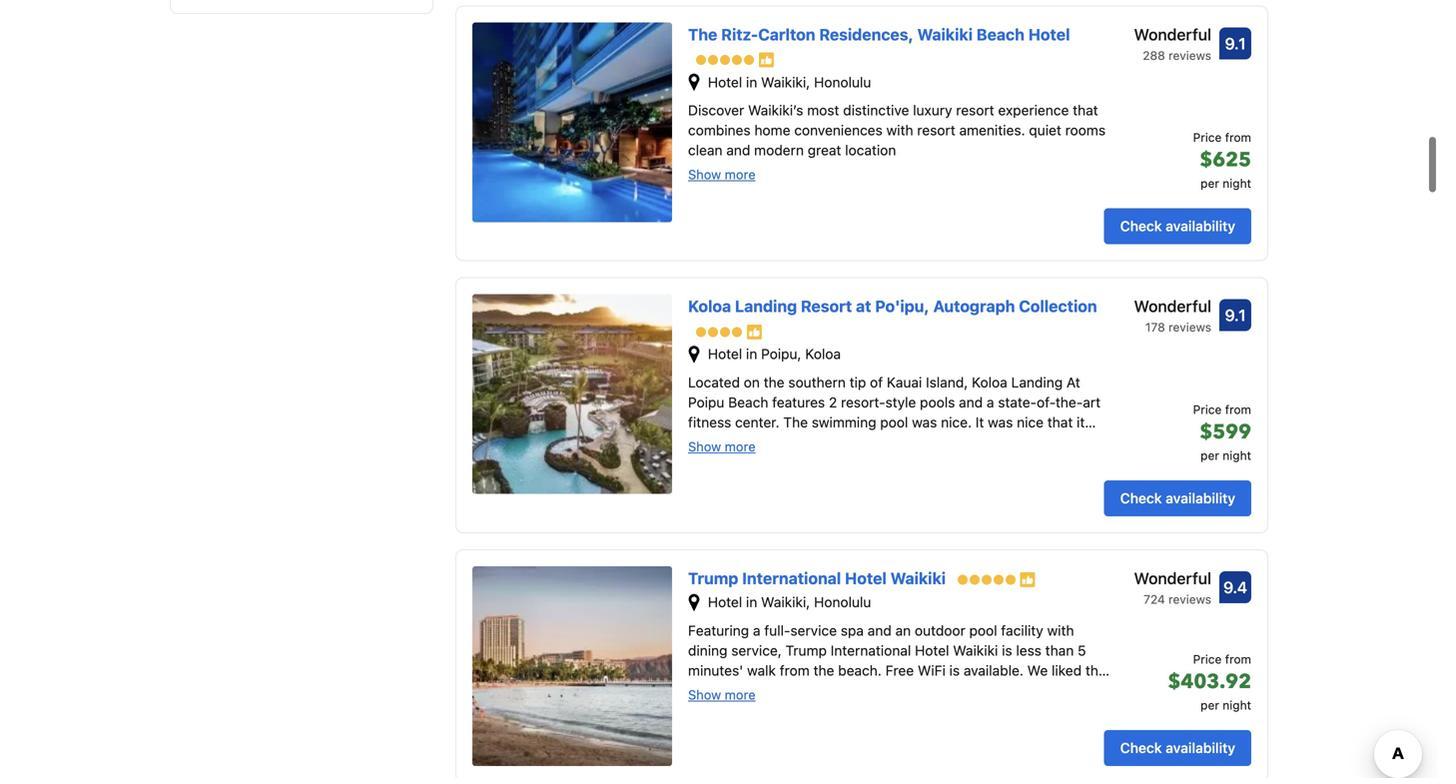 Task type: vqa. For each thing, say whether or not it's contained in the screenshot.


Task type: describe. For each thing, give the bounding box(es) containing it.
poipu inside 'the swimming pool was nice. it was nice that it was close to poipu beach. the staff were also friendly.'
[[772, 434, 808, 451]]

clean
[[688, 142, 723, 158]]

0 vertical spatial waikiki
[[918, 25, 973, 44]]

perfect
[[754, 722, 801, 739]]

hospitality.
[[866, 742, 936, 759]]

po'ipu,
[[875, 297, 930, 316]]

check availability link for $599
[[1105, 481, 1252, 516]]

amenities.
[[960, 122, 1026, 139]]

beach.
[[838, 662, 882, 679]]

state-
[[998, 394, 1037, 411]]

wonderful 178 reviews
[[1135, 297, 1212, 334]]

the ritz-carlton residences, waikiki beach hotel, hotel in honolulu image
[[473, 22, 672, 222]]

with inside discover waikiki's most distinctive luxury resort experience that combines home conveniences with resort amenities.
[[887, 122, 914, 139]]

9.4
[[1224, 578, 1248, 597]]

located
[[688, 374, 740, 391]]

pool inside 'the swimming pool was nice. it was nice that it was close to poipu beach. the staff were also friendly.'
[[881, 414, 909, 431]]

wonderful 724 reviews
[[1135, 569, 1212, 606]]

nice inside we liked the feeling of this hotel the minute we set foot, the staff was really nice and offered us an upgrade at a very reasonable price. the room was perfect and the attention to detail made all the difference. thanks for your hospitality.
[[688, 702, 715, 719]]

for
[[812, 742, 830, 759]]

show for $403.92
[[688, 687, 721, 702]]

distinctive
[[843, 102, 910, 119]]

waikiki inside featuring a full-service spa and an outdoor pool facility with dining service, trump international hotel waikiki is less than 5 minutes' walk from the beach. free wifi is available.
[[953, 642, 999, 659]]

1 horizontal spatial is
[[1002, 642, 1013, 659]]

reasonable
[[952, 702, 1023, 719]]

staff inside we liked the feeling of this hotel the minute we set foot, the staff was really nice and offered us an upgrade at a very reasonable price. the room was perfect and the attention to detail made all the difference. thanks for your hospitality.
[[992, 682, 1021, 699]]

price for $625
[[1194, 131, 1222, 144]]

friendly.
[[987, 434, 1038, 451]]

it
[[976, 414, 984, 431]]

this
[[752, 682, 776, 699]]

beach inside located on the southern tip of kauai island, koloa landing at poipu beach features 2 resort-style pools and a state-of-the-art fitness center.
[[729, 394, 769, 411]]

featuring
[[688, 622, 749, 639]]

location
[[845, 142, 897, 158]]

southern
[[789, 374, 846, 391]]

than
[[1046, 642, 1074, 659]]

the down 'features'
[[784, 414, 808, 431]]

resort
[[801, 297, 852, 316]]

carlton
[[759, 25, 816, 44]]

from for $625
[[1226, 131, 1252, 144]]

home
[[755, 122, 791, 139]]

show more for $403.92
[[688, 687, 756, 702]]

hotel
[[780, 682, 812, 699]]

full-
[[765, 622, 791, 639]]

check availability for $625
[[1121, 218, 1236, 234]]

located on the southern tip of kauai island, koloa landing at poipu beach features 2 resort-style pools and a state-of-the-art fitness center.
[[688, 374, 1101, 431]]

koloa landing resort at po'ipu, autograph collection
[[688, 297, 1098, 316]]

experience
[[999, 102, 1069, 119]]

nice.
[[941, 414, 972, 431]]

hotel inside featuring a full-service spa and an outdoor pool facility with dining service, trump international hotel waikiki is less than 5 minutes' walk from the beach. free wifi is available.
[[915, 642, 950, 659]]

center.
[[735, 414, 780, 431]]

9.1 for $625
[[1225, 34, 1246, 53]]

the left ritz-
[[688, 25, 718, 44]]

foot,
[[934, 682, 964, 699]]

reviews for $599
[[1169, 320, 1212, 334]]

us
[[797, 702, 813, 719]]

conveniences
[[795, 122, 883, 139]]

1 vertical spatial resort
[[918, 122, 956, 139]]

night for $599
[[1223, 449, 1252, 463]]

show more button for $625
[[688, 166, 756, 182]]

check availability for $403.92
[[1121, 740, 1236, 756]]

0 horizontal spatial koloa
[[688, 297, 731, 316]]

very
[[921, 702, 949, 719]]

per for $403.92
[[1201, 698, 1220, 712]]

price.
[[1027, 702, 1063, 719]]

288
[[1143, 48, 1166, 62]]

great
[[808, 142, 842, 158]]

feeling
[[688, 682, 732, 699]]

difference.
[[688, 742, 758, 759]]

poipu inside located on the southern tip of kauai island, koloa landing at poipu beach features 2 resort-style pools and a state-of-the-art fitness center.
[[688, 394, 725, 411]]

hotel in waikiki, honolulu for $403.92
[[708, 594, 872, 610]]

quiet
[[1029, 122, 1062, 139]]

offered
[[747, 702, 794, 719]]

on
[[744, 374, 760, 391]]

honolulu for $403.92
[[814, 594, 872, 610]]

ritz-
[[722, 25, 759, 44]]

178
[[1146, 320, 1166, 334]]

swimming
[[812, 414, 877, 431]]

hotel up featuring
[[708, 594, 743, 610]]

kauai
[[887, 374, 922, 391]]

from inside featuring a full-service spa and an outdoor pool facility with dining service, trump international hotel waikiki is less than 5 minutes' walk from the beach. free wifi is available.
[[780, 662, 810, 679]]

$625
[[1200, 146, 1252, 174]]

1 horizontal spatial resort
[[956, 102, 995, 119]]

hotel up discover
[[708, 74, 743, 90]]

wonderful for $403.92
[[1135, 569, 1212, 588]]

was down fitness
[[688, 434, 714, 451]]

availability for $599
[[1166, 490, 1236, 506]]

modern
[[754, 142, 804, 158]]

at inside we liked the feeling of this hotel the minute we set foot, the staff was really nice and offered us an upgrade at a very reasonable price. the room was perfect and the attention to detail made all the difference. thanks for your hospitality.
[[893, 702, 906, 719]]

an inside we liked the feeling of this hotel the minute we set foot, the staff was really nice and offered us an upgrade at a very reasonable price. the room was perfect and the attention to detail made all the difference. thanks for your hospitality.
[[816, 702, 832, 719]]

combines
[[688, 122, 751, 139]]

check for $599
[[1121, 490, 1163, 506]]

the up your
[[833, 722, 854, 739]]

and up for
[[805, 722, 829, 739]]

poipu,
[[761, 346, 802, 362]]

show more for $599
[[688, 439, 756, 454]]

was up difference.
[[725, 722, 751, 739]]

and down the feeling
[[719, 702, 743, 719]]

features
[[773, 394, 825, 411]]

1 vertical spatial waikiki
[[891, 569, 946, 588]]

tip
[[850, 374, 867, 391]]

1 vertical spatial is
[[950, 662, 960, 679]]

koloa inside located on the southern tip of kauai island, koloa landing at poipu beach features 2 resort-style pools and a state-of-the-art fitness center.
[[972, 374, 1008, 391]]

from for $599
[[1226, 403, 1252, 417]]

hotel up experience
[[1029, 25, 1071, 44]]

waikiki's
[[748, 102, 804, 119]]

a inside located on the southern tip of kauai island, koloa landing at poipu beach features 2 resort-style pools and a state-of-the-art fitness center.
[[987, 394, 995, 411]]

to inside 'the swimming pool was nice. it was nice that it was close to poipu beach. the staff were also friendly.'
[[755, 434, 768, 451]]

luxury
[[913, 102, 953, 119]]

per for $625
[[1201, 176, 1220, 190]]

more for $599
[[725, 439, 756, 454]]

art
[[1083, 394, 1101, 411]]

of inside located on the southern tip of kauai island, koloa landing at poipu beach features 2 resort-style pools and a state-of-the-art fitness center.
[[870, 374, 883, 391]]

pool inside featuring a full-service spa and an outdoor pool facility with dining service, trump international hotel waikiki is less than 5 minutes' walk from the beach. free wifi is available.
[[970, 622, 998, 639]]

more for $403.92
[[725, 687, 756, 702]]

style
[[886, 394, 917, 411]]

hotel in poipu, koloa
[[708, 346, 841, 362]]

facility
[[1001, 622, 1044, 639]]

was up were
[[912, 414, 938, 431]]

wonderful for $625
[[1135, 25, 1212, 44]]

room
[[688, 722, 722, 739]]

more for $625
[[725, 167, 756, 182]]

available.
[[964, 662, 1024, 679]]

hotel up "spa"
[[845, 569, 887, 588]]

autograph
[[934, 297, 1016, 316]]

the inside featuring a full-service spa and an outdoor pool facility with dining service, trump international hotel waikiki is less than 5 minutes' walk from the beach. free wifi is available.
[[814, 662, 835, 679]]

quiet rooms clean and modern  great location
[[688, 122, 1106, 158]]

check for $625
[[1121, 218, 1163, 234]]

beach.
[[812, 434, 856, 451]]

the up reasonable
[[967, 682, 988, 699]]

detail
[[936, 722, 971, 739]]

honolulu for $625
[[814, 74, 872, 90]]

we liked the feeling of this hotel the minute we set foot, the staff was really nice and offered us an upgrade at a very reasonable price. the room was perfect and the attention to detail made all the difference. thanks for your hospitality.
[[688, 662, 1107, 759]]

made
[[975, 722, 1011, 739]]

with inside featuring a full-service spa and an outdoor pool facility with dining service, trump international hotel waikiki is less than 5 minutes' walk from the beach. free wifi is available.
[[1048, 622, 1075, 639]]

also
[[957, 434, 983, 451]]

show for $599
[[688, 439, 721, 454]]

per for $599
[[1201, 449, 1220, 463]]

show more button for $599
[[688, 438, 756, 455]]

resort-
[[841, 394, 886, 411]]

in for $403.92
[[746, 594, 758, 610]]

featuring a full-service spa and an outdoor pool facility with dining service, trump international hotel waikiki is less than 5 minutes' walk from the beach. free wifi is available.
[[688, 622, 1087, 679]]

show more for $625
[[688, 167, 756, 182]]

check availability link for $625
[[1105, 208, 1252, 244]]



Task type: locate. For each thing, give the bounding box(es) containing it.
waikiki
[[918, 25, 973, 44], [891, 569, 946, 588], [953, 642, 999, 659]]

set
[[910, 682, 930, 699]]

per
[[1201, 176, 1220, 190], [1201, 449, 1220, 463], [1201, 698, 1220, 712]]

9.1
[[1225, 34, 1246, 53], [1225, 306, 1246, 325]]

0 horizontal spatial a
[[753, 622, 761, 639]]

2 night from the top
[[1223, 449, 1252, 463]]

staff down available.
[[992, 682, 1021, 699]]

nice
[[1017, 414, 1044, 431], [688, 702, 715, 719]]

the right on at right
[[764, 374, 785, 391]]

pools
[[920, 394, 955, 411]]

that inside discover waikiki's most distinctive luxury resort experience that combines home conveniences with resort amenities.
[[1073, 102, 1099, 119]]

of-
[[1037, 394, 1056, 411]]

2 vertical spatial show more button
[[688, 686, 756, 703]]

availability
[[1166, 218, 1236, 234], [1166, 490, 1236, 506], [1166, 740, 1236, 756]]

close
[[717, 434, 752, 451]]

at down we
[[893, 702, 906, 719]]

0 vertical spatial scored 9.1 element
[[1220, 27, 1252, 59]]

beach up experience
[[977, 25, 1025, 44]]

minutes'
[[688, 662, 744, 679]]

free
[[886, 662, 914, 679]]

the down "swimming"
[[860, 434, 885, 451]]

island,
[[926, 374, 968, 391]]

more down center.
[[725, 439, 756, 454]]

at right resort
[[856, 297, 872, 316]]

2 more from the top
[[725, 439, 756, 454]]

waikiki,
[[761, 74, 811, 90], [761, 594, 811, 610]]

per inside 'price from $599 per night'
[[1201, 449, 1220, 463]]

1 show from the top
[[688, 167, 721, 182]]

0 horizontal spatial resort
[[918, 122, 956, 139]]

from up $599
[[1226, 403, 1252, 417]]

1 waikiki, from the top
[[761, 74, 811, 90]]

price for $403.92
[[1194, 652, 1222, 666]]

0 vertical spatial a
[[987, 394, 995, 411]]

reviews
[[1169, 48, 1212, 62], [1169, 320, 1212, 334], [1169, 592, 1212, 606]]

1 check from the top
[[1121, 218, 1163, 234]]

scored 9.1 element for $599
[[1220, 299, 1252, 331]]

per down $403.92
[[1201, 698, 1220, 712]]

1 vertical spatial of
[[736, 682, 749, 699]]

1 9.1 from the top
[[1225, 34, 1246, 53]]

check availability link down price from $625 per night on the top right of page
[[1105, 208, 1252, 244]]

from for $403.92
[[1226, 652, 1252, 666]]

1 vertical spatial per
[[1201, 449, 1220, 463]]

koloa up southern
[[806, 346, 841, 362]]

0 horizontal spatial staff
[[889, 434, 918, 451]]

3 check from the top
[[1121, 740, 1163, 756]]

of
[[870, 374, 883, 391], [736, 682, 749, 699]]

resort up 'amenities.'
[[956, 102, 995, 119]]

2 price from the top
[[1194, 403, 1222, 417]]

2 vertical spatial check
[[1121, 740, 1163, 756]]

trump international hotel waikiki, hotel in honolulu image
[[473, 566, 672, 766]]

from up the hotel
[[780, 662, 810, 679]]

from inside 'price from $599 per night'
[[1226, 403, 1252, 417]]

with up than
[[1048, 622, 1075, 639]]

show more button for $403.92
[[688, 686, 756, 703]]

2 vertical spatial reviews
[[1169, 592, 1212, 606]]

1 scored 9.1 element from the top
[[1220, 27, 1252, 59]]

discover
[[688, 102, 745, 119]]

honolulu up "spa"
[[814, 594, 872, 610]]

reviews right 288
[[1169, 48, 1212, 62]]

service
[[791, 622, 837, 639]]

in up 'waikiki's'
[[746, 74, 758, 90]]

1 horizontal spatial nice
[[1017, 414, 1044, 431]]

in for $625
[[746, 74, 758, 90]]

scored 9.4 element
[[1220, 571, 1252, 603]]

was down we
[[1025, 682, 1050, 699]]

check availability link down price from $403.92 per night
[[1105, 730, 1252, 766]]

check availability down 'price from $599 per night'
[[1121, 490, 1236, 506]]

show more button down fitness
[[688, 438, 756, 455]]

show more down minutes'
[[688, 687, 756, 702]]

show more
[[688, 167, 756, 182], [688, 439, 756, 454], [688, 687, 756, 702]]

international up full-
[[743, 569, 841, 588]]

wifi
[[918, 662, 946, 679]]

0 vertical spatial honolulu
[[814, 74, 872, 90]]

0 vertical spatial at
[[856, 297, 872, 316]]

your
[[834, 742, 862, 759]]

staff left were
[[889, 434, 918, 451]]

wonderful up 724
[[1135, 569, 1212, 588]]

1 vertical spatial with
[[1048, 622, 1075, 639]]

to down very
[[919, 722, 932, 739]]

price from $625 per night
[[1194, 131, 1252, 190]]

trump international hotel waikiki
[[688, 569, 950, 588]]

reviews inside wonderful 178 reviews
[[1169, 320, 1212, 334]]

show more button down "clean"
[[688, 166, 756, 182]]

1 night from the top
[[1223, 176, 1252, 190]]

0 vertical spatial of
[[870, 374, 883, 391]]

hotel in waikiki, honolulu up full-
[[708, 594, 872, 610]]

show down fitness
[[688, 439, 721, 454]]

a inside we liked the feeling of this hotel the minute we set foot, the staff was really nice and offered us an upgrade at a very reasonable price. the room was perfect and the attention to detail made all the difference. thanks for your hospitality.
[[910, 702, 917, 719]]

0 horizontal spatial to
[[755, 434, 768, 451]]

to inside we liked the feeling of this hotel the minute we set foot, the staff was really nice and offered us an upgrade at a very reasonable price. the room was perfect and the attention to detail made all the difference. thanks for your hospitality.
[[919, 722, 932, 739]]

poipu up fitness
[[688, 394, 725, 411]]

an
[[896, 622, 911, 639], [816, 702, 832, 719]]

2 check from the top
[[1121, 490, 1163, 506]]

2 vertical spatial check availability
[[1121, 740, 1236, 756]]

2 vertical spatial more
[[725, 687, 756, 702]]

1 vertical spatial a
[[753, 622, 761, 639]]

1 vertical spatial availability
[[1166, 490, 1236, 506]]

koloa landing resort at po'ipu, autograph collection, hotel in koloa image
[[473, 294, 672, 494]]

1 vertical spatial show more button
[[688, 438, 756, 455]]

1 horizontal spatial an
[[896, 622, 911, 639]]

1 vertical spatial check availability
[[1121, 490, 1236, 506]]

dining
[[688, 642, 728, 659]]

1 honolulu from the top
[[814, 74, 872, 90]]

at
[[856, 297, 872, 316], [893, 702, 906, 719]]

price from $403.92 per night
[[1168, 652, 1252, 712]]

2 reviews from the top
[[1169, 320, 1212, 334]]

1 horizontal spatial landing
[[1012, 374, 1063, 391]]

2 vertical spatial koloa
[[972, 374, 1008, 391]]

0 vertical spatial is
[[1002, 642, 1013, 659]]

availability for $625
[[1166, 218, 1236, 234]]

landing inside located on the southern tip of kauai island, koloa landing at poipu beach features 2 resort-style pools and a state-of-the-art fitness center.
[[1012, 374, 1063, 391]]

1 vertical spatial price
[[1194, 403, 1222, 417]]

0 horizontal spatial of
[[736, 682, 749, 699]]

2 hotel in waikiki, honolulu from the top
[[708, 594, 872, 610]]

less
[[1017, 642, 1042, 659]]

upgrade
[[836, 702, 889, 719]]

show more down "clean"
[[688, 167, 756, 182]]

waikiki, for $403.92
[[761, 594, 811, 610]]

of left this
[[736, 682, 749, 699]]

2 horizontal spatial koloa
[[972, 374, 1008, 391]]

0 vertical spatial international
[[743, 569, 841, 588]]

night inside 'price from $599 per night'
[[1223, 449, 1252, 463]]

1 vertical spatial waikiki,
[[761, 594, 811, 610]]

waikiki up outdoor at the bottom right of page
[[891, 569, 946, 588]]

0 horizontal spatial nice
[[688, 702, 715, 719]]

resort down the luxury
[[918, 122, 956, 139]]

price for $599
[[1194, 403, 1222, 417]]

international inside featuring a full-service spa and an outdoor pool facility with dining service, trump international hotel waikiki is less than 5 minutes' walk from the beach. free wifi is available.
[[831, 642, 911, 659]]

scored 9.1 element right wonderful 288 reviews
[[1220, 27, 1252, 59]]

3 show from the top
[[688, 687, 721, 702]]

1 vertical spatial night
[[1223, 449, 1252, 463]]

scored 9.1 element
[[1220, 27, 1252, 59], [1220, 299, 1252, 331]]

reviews for $403.92
[[1169, 592, 1212, 606]]

and right "spa"
[[868, 622, 892, 639]]

was right it
[[988, 414, 1013, 431]]

0 horizontal spatial an
[[816, 702, 832, 719]]

per inside price from $625 per night
[[1201, 176, 1220, 190]]

1 vertical spatial 9.1
[[1225, 306, 1246, 325]]

we
[[888, 682, 906, 699]]

night down $599
[[1223, 449, 1252, 463]]

1 hotel in waikiki, honolulu from the top
[[708, 74, 872, 90]]

0 vertical spatial check availability
[[1121, 218, 1236, 234]]

1 per from the top
[[1201, 176, 1220, 190]]

2 wonderful from the top
[[1135, 297, 1212, 316]]

wonderful up 288
[[1135, 25, 1212, 44]]

1 vertical spatial that
[[1048, 414, 1073, 431]]

residences,
[[820, 25, 914, 44]]

0 horizontal spatial beach
[[729, 394, 769, 411]]

1 vertical spatial at
[[893, 702, 906, 719]]

in up featuring
[[746, 594, 758, 610]]

0 vertical spatial an
[[896, 622, 911, 639]]

waikiki, up 'waikiki's'
[[761, 74, 811, 90]]

2 check availability link from the top
[[1105, 481, 1252, 516]]

price inside 'price from $599 per night'
[[1194, 403, 1222, 417]]

a inside featuring a full-service spa and an outdoor pool facility with dining service, trump international hotel waikiki is less than 5 minutes' walk from the beach. free wifi is available.
[[753, 622, 761, 639]]

1 horizontal spatial staff
[[992, 682, 1021, 699]]

1 check availability link from the top
[[1105, 208, 1252, 244]]

1 horizontal spatial a
[[910, 702, 917, 719]]

check availability link down 'price from $599 per night'
[[1105, 481, 1252, 516]]

reviews inside wonderful 724 reviews
[[1169, 592, 1212, 606]]

0 vertical spatial show more
[[688, 167, 756, 182]]

rooms
[[1066, 122, 1106, 139]]

in for $599
[[746, 346, 758, 362]]

0 vertical spatial check
[[1121, 218, 1163, 234]]

check availability down price from $403.92 per night
[[1121, 740, 1236, 756]]

night for $403.92
[[1223, 698, 1252, 712]]

more down walk
[[725, 687, 756, 702]]

2 vertical spatial wonderful
[[1135, 569, 1212, 588]]

honolulu up the most
[[814, 74, 872, 90]]

1 check availability from the top
[[1121, 218, 1236, 234]]

that left it on the bottom right of page
[[1048, 414, 1073, 431]]

show more down fitness
[[688, 439, 756, 454]]

night
[[1223, 176, 1252, 190], [1223, 449, 1252, 463], [1223, 698, 1252, 712]]

walk
[[747, 662, 776, 679]]

price up $403.92
[[1194, 652, 1222, 666]]

3 price from the top
[[1194, 652, 1222, 666]]

check availability down price from $625 per night on the top right of page
[[1121, 218, 1236, 234]]

2 show more from the top
[[688, 439, 756, 454]]

the-
[[1056, 394, 1083, 411]]

discover waikiki's most distinctive luxury resort experience that combines home conveniences with resort amenities.
[[688, 102, 1099, 139]]

0 vertical spatial in
[[746, 74, 758, 90]]

trump down service on the right of the page
[[786, 642, 827, 659]]

9.1 right wonderful 288 reviews
[[1225, 34, 1246, 53]]

0 vertical spatial koloa
[[688, 297, 731, 316]]

0 vertical spatial wonderful
[[1135, 25, 1212, 44]]

0 vertical spatial reviews
[[1169, 48, 1212, 62]]

to down center.
[[755, 434, 768, 451]]

1 horizontal spatial of
[[870, 374, 883, 391]]

of right tip
[[870, 374, 883, 391]]

price up $625
[[1194, 131, 1222, 144]]

landing up hotel in poipu, koloa
[[735, 297, 797, 316]]

1 horizontal spatial koloa
[[806, 346, 841, 362]]

and up it
[[959, 394, 983, 411]]

1 more from the top
[[725, 167, 756, 182]]

3 in from the top
[[746, 594, 758, 610]]

reviews right 178
[[1169, 320, 1212, 334]]

hotel in waikiki, honolulu for $625
[[708, 74, 872, 90]]

0 vertical spatial beach
[[977, 25, 1025, 44]]

and down combines
[[727, 142, 751, 158]]

staff inside 'the swimming pool was nice. it was nice that it was close to poipu beach. the staff were also friendly.'
[[889, 434, 918, 451]]

night inside price from $625 per night
[[1223, 176, 1252, 190]]

price inside price from $625 per night
[[1194, 131, 1222, 144]]

koloa up state-
[[972, 374, 1008, 391]]

availability down price from $403.92 per night
[[1166, 740, 1236, 756]]

koloa up located
[[688, 297, 731, 316]]

service,
[[732, 642, 782, 659]]

the inside located on the southern tip of kauai island, koloa landing at poipu beach features 2 resort-style pools and a state-of-the-art fitness center.
[[764, 374, 785, 391]]

3 availability from the top
[[1166, 740, 1236, 756]]

2
[[829, 394, 838, 411]]

1 vertical spatial more
[[725, 439, 756, 454]]

2 vertical spatial availability
[[1166, 740, 1236, 756]]

it
[[1077, 414, 1085, 431]]

0 vertical spatial per
[[1201, 176, 1220, 190]]

honolulu
[[814, 74, 872, 90], [814, 594, 872, 610]]

price from $599 per night
[[1194, 403, 1252, 463]]

0 vertical spatial 9.1
[[1225, 34, 1246, 53]]

1 vertical spatial scored 9.1 element
[[1220, 299, 1252, 331]]

check availability for $599
[[1121, 490, 1236, 506]]

1 vertical spatial show more
[[688, 439, 756, 454]]

3 wonderful from the top
[[1135, 569, 1212, 588]]

0 vertical spatial show more button
[[688, 166, 756, 182]]

an inside featuring a full-service spa and an outdoor pool facility with dining service, trump international hotel waikiki is less than 5 minutes' walk from the beach. free wifi is available.
[[896, 622, 911, 639]]

0 horizontal spatial landing
[[735, 297, 797, 316]]

wonderful 288 reviews
[[1135, 25, 1212, 62]]

pool down style on the right bottom
[[881, 414, 909, 431]]

1 vertical spatial check
[[1121, 490, 1163, 506]]

trump inside featuring a full-service spa and an outdoor pool facility with dining service, trump international hotel waikiki is less than 5 minutes' walk from the beach. free wifi is available.
[[786, 642, 827, 659]]

attention
[[858, 722, 915, 739]]

0 vertical spatial waikiki,
[[761, 74, 811, 90]]

more
[[725, 167, 756, 182], [725, 439, 756, 454], [725, 687, 756, 702]]

per inside price from $403.92 per night
[[1201, 698, 1220, 712]]

waikiki up available.
[[953, 642, 999, 659]]

waikiki, for $625
[[761, 74, 811, 90]]

international
[[743, 569, 841, 588], [831, 642, 911, 659]]

the down really
[[1067, 702, 1092, 719]]

1 vertical spatial an
[[816, 702, 832, 719]]

an left outdoor at the bottom right of page
[[896, 622, 911, 639]]

and inside featuring a full-service spa and an outdoor pool facility with dining service, trump international hotel waikiki is less than 5 minutes' walk from the beach. free wifi is available.
[[868, 622, 892, 639]]

the
[[688, 25, 718, 44], [784, 414, 808, 431], [860, 434, 885, 451], [1067, 702, 1092, 719]]

3 night from the top
[[1223, 698, 1252, 712]]

2 honolulu from the top
[[814, 594, 872, 610]]

1 vertical spatial staff
[[992, 682, 1021, 699]]

2 vertical spatial price
[[1194, 652, 1222, 666]]

wonderful for $599
[[1135, 297, 1212, 316]]

from inside price from $625 per night
[[1226, 131, 1252, 144]]

2 vertical spatial per
[[1201, 698, 1220, 712]]

and inside the quiet rooms clean and modern  great location
[[727, 142, 751, 158]]

2 scored 9.1 element from the top
[[1220, 299, 1252, 331]]

1 vertical spatial hotel in waikiki, honolulu
[[708, 594, 872, 610]]

scored 9.1 element for $625
[[1220, 27, 1252, 59]]

that up rooms
[[1073, 102, 1099, 119]]

2 vertical spatial show more
[[688, 687, 756, 702]]

0 vertical spatial hotel in waikiki, honolulu
[[708, 74, 872, 90]]

2 vertical spatial a
[[910, 702, 917, 719]]

per down $599
[[1201, 449, 1220, 463]]

1 horizontal spatial to
[[919, 722, 932, 739]]

0 vertical spatial pool
[[881, 414, 909, 431]]

2 check availability from the top
[[1121, 490, 1236, 506]]

1 show more from the top
[[688, 167, 756, 182]]

were
[[922, 434, 953, 451]]

724
[[1144, 592, 1166, 606]]

staff
[[889, 434, 918, 451], [992, 682, 1021, 699]]

1 vertical spatial trump
[[786, 642, 827, 659]]

hotel in waikiki, honolulu up 'waikiki's'
[[708, 74, 872, 90]]

0 horizontal spatial trump
[[688, 569, 739, 588]]

1 vertical spatial show
[[688, 439, 721, 454]]

the swimming pool was nice. it was nice that it was close to poipu beach. the staff were also friendly.
[[688, 414, 1085, 451]]

2 per from the top
[[1201, 449, 1220, 463]]

that inside 'the swimming pool was nice. it was nice that it was close to poipu beach. the staff were also friendly.'
[[1048, 414, 1073, 431]]

price inside price from $403.92 per night
[[1194, 652, 1222, 666]]

0 vertical spatial show
[[688, 167, 721, 182]]

availability for $403.92
[[1166, 740, 1236, 756]]

3 more from the top
[[725, 687, 756, 702]]

pool left facility
[[970, 622, 998, 639]]

3 check availability link from the top
[[1105, 730, 1252, 766]]

3 check availability from the top
[[1121, 740, 1236, 756]]

1 show more button from the top
[[688, 166, 756, 182]]

show for $625
[[688, 167, 721, 182]]

0 vertical spatial check availability link
[[1105, 208, 1252, 244]]

1 vertical spatial reviews
[[1169, 320, 1212, 334]]

1 vertical spatial beach
[[729, 394, 769, 411]]

nice inside 'the swimming pool was nice. it was nice that it was close to poipu beach. the staff were also friendly.'
[[1017, 414, 1044, 431]]

with
[[887, 122, 914, 139], [1048, 622, 1075, 639]]

9.1 right wonderful 178 reviews
[[1225, 306, 1246, 325]]

collection
[[1019, 297, 1098, 316]]

check availability link for $403.92
[[1105, 730, 1252, 766]]

show down "clean"
[[688, 167, 721, 182]]

is up foot,
[[950, 662, 960, 679]]

0 vertical spatial trump
[[688, 569, 739, 588]]

1 horizontal spatial pool
[[970, 622, 998, 639]]

3 reviews from the top
[[1169, 592, 1212, 606]]

that
[[1073, 102, 1099, 119], [1048, 414, 1073, 431]]

from up $625
[[1226, 131, 1252, 144]]

0 horizontal spatial pool
[[881, 414, 909, 431]]

fitness
[[688, 414, 732, 431]]

3 show more button from the top
[[688, 686, 756, 703]]

0 horizontal spatial poipu
[[688, 394, 725, 411]]

5
[[1078, 642, 1087, 659]]

0 vertical spatial night
[[1223, 176, 1252, 190]]

1 horizontal spatial beach
[[977, 25, 1025, 44]]

$403.92
[[1168, 668, 1252, 696]]

reviews inside wonderful 288 reviews
[[1169, 48, 1212, 62]]

and inside located on the southern tip of kauai island, koloa landing at poipu beach features 2 resort-style pools and a state-of-the-art fitness center.
[[959, 394, 983, 411]]

scored 9.1 element right wonderful 178 reviews
[[1220, 299, 1252, 331]]

availability down price from $625 per night on the top right of page
[[1166, 218, 1236, 234]]

1 vertical spatial poipu
[[772, 434, 808, 451]]

3 per from the top
[[1201, 698, 1220, 712]]

beach
[[977, 25, 1025, 44], [729, 394, 769, 411]]

hotel up wifi on the bottom right
[[915, 642, 950, 659]]

2 9.1 from the top
[[1225, 306, 1246, 325]]

minute
[[840, 682, 884, 699]]

in up on at right
[[746, 346, 758, 362]]

2 in from the top
[[746, 346, 758, 362]]

liked
[[1052, 662, 1082, 679]]

show more button down minutes'
[[688, 686, 756, 703]]

wonderful
[[1135, 25, 1212, 44], [1135, 297, 1212, 316], [1135, 569, 1212, 588]]

2 waikiki, from the top
[[761, 594, 811, 610]]

1 reviews from the top
[[1169, 48, 1212, 62]]

2 show more button from the top
[[688, 438, 756, 455]]

thanks
[[762, 742, 808, 759]]

night for $625
[[1223, 176, 1252, 190]]

the down 5
[[1086, 662, 1107, 679]]

is
[[1002, 642, 1013, 659], [950, 662, 960, 679]]

the down the price.
[[1033, 722, 1054, 739]]

poipu
[[688, 394, 725, 411], [772, 434, 808, 451]]

1 price from the top
[[1194, 131, 1222, 144]]

reviews right 724
[[1169, 592, 1212, 606]]

check for $403.92
[[1121, 740, 1163, 756]]

from inside price from $403.92 per night
[[1226, 652, 1252, 666]]

trump up featuring
[[688, 569, 739, 588]]

most
[[808, 102, 840, 119]]

really
[[1054, 682, 1089, 699]]

1 in from the top
[[746, 74, 758, 90]]

the inside we liked the feeling of this hotel the minute we set foot, the staff was really nice and offered us an upgrade at a very reasonable price. the room was perfect and the attention to detail made all the difference. thanks for your hospitality.
[[1067, 702, 1092, 719]]

per down $625
[[1201, 176, 1220, 190]]

wonderful up 178
[[1135, 297, 1212, 316]]

landing up "of-"
[[1012, 374, 1063, 391]]

1 horizontal spatial with
[[1048, 622, 1075, 639]]

2 vertical spatial show
[[688, 687, 721, 702]]

night down $403.92
[[1223, 698, 1252, 712]]

2 show from the top
[[688, 439, 721, 454]]

1 wonderful from the top
[[1135, 25, 1212, 44]]

an right us
[[816, 702, 832, 719]]

0 vertical spatial more
[[725, 167, 756, 182]]

a
[[987, 394, 995, 411], [753, 622, 761, 639], [910, 702, 917, 719]]

of inside we liked the feeling of this hotel the minute we set foot, the staff was really nice and offered us an upgrade at a very reasonable price. the room was perfect and the attention to detail made all the difference. thanks for your hospitality.
[[736, 682, 749, 699]]

night inside price from $403.92 per night
[[1223, 698, 1252, 712]]

hotel up located
[[708, 346, 743, 362]]

1 vertical spatial pool
[[970, 622, 998, 639]]

koloa
[[688, 297, 731, 316], [806, 346, 841, 362], [972, 374, 1008, 391]]

a up service, on the bottom
[[753, 622, 761, 639]]

reviews for $625
[[1169, 48, 1212, 62]]

1 vertical spatial international
[[831, 642, 911, 659]]

1 availability from the top
[[1166, 218, 1236, 234]]

2 availability from the top
[[1166, 490, 1236, 506]]

the right the hotel
[[816, 682, 837, 699]]

a left state-
[[987, 394, 995, 411]]

all
[[1015, 722, 1029, 739]]

9.1 for $599
[[1225, 306, 1246, 325]]

0 vertical spatial resort
[[956, 102, 995, 119]]

0 vertical spatial availability
[[1166, 218, 1236, 234]]

show down minutes'
[[688, 687, 721, 702]]

3 show more from the top
[[688, 687, 756, 702]]

1 vertical spatial in
[[746, 346, 758, 362]]

2 horizontal spatial a
[[987, 394, 995, 411]]



